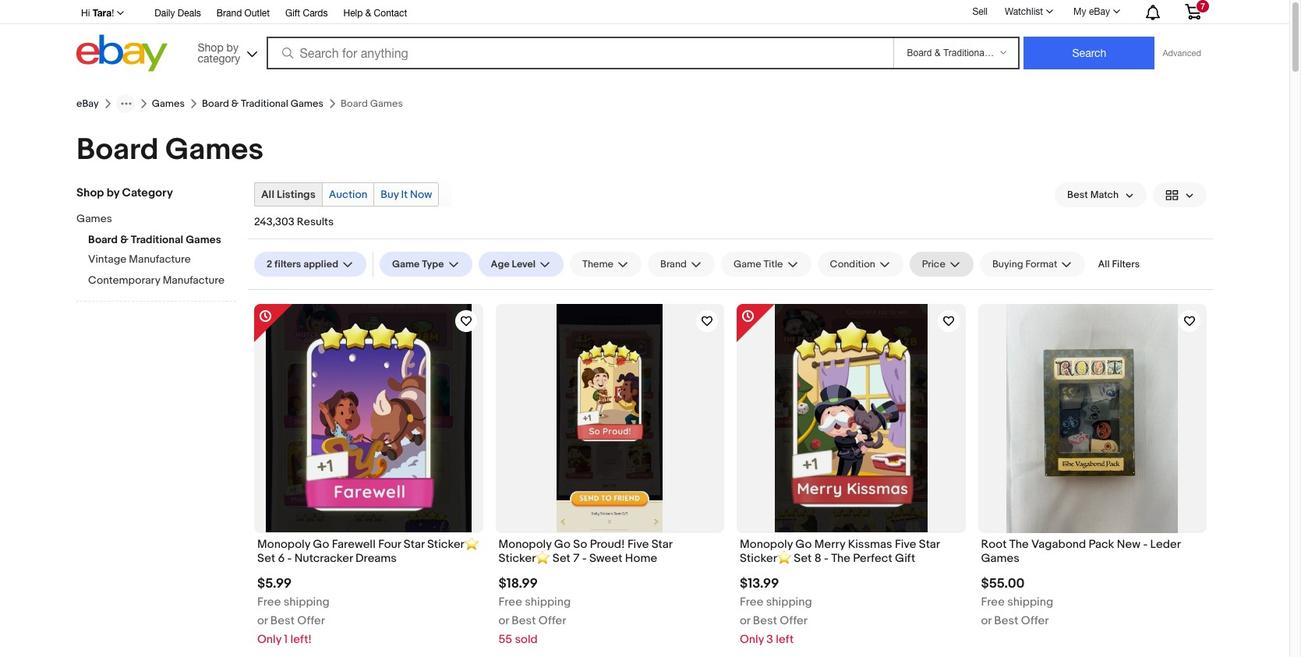 Task type: vqa. For each thing, say whether or not it's contained in the screenshot.
right 7
yes



Task type: describe. For each thing, give the bounding box(es) containing it.
best for $5.99
[[270, 613, 295, 628]]

format
[[1026, 258, 1057, 271]]

advanced link
[[1155, 37, 1209, 69]]

theme
[[582, 258, 613, 271]]

shipping for $5.99
[[284, 595, 329, 610]]

view: gallery view image
[[1165, 187, 1194, 203]]

watchlist link
[[996, 2, 1060, 21]]

shop by category banner
[[72, 0, 1213, 76]]

type
[[422, 258, 444, 271]]

gift inside monopoly go merry kissmas five star sticker⭐️ set 8 - the perfect gift
[[895, 551, 915, 566]]

four
[[378, 537, 401, 552]]

!
[[112, 8, 114, 19]]

ebay inside board games main content
[[76, 97, 99, 110]]

monopoly for $13.99
[[740, 537, 793, 552]]

price
[[922, 258, 946, 271]]

filters
[[274, 258, 301, 271]]

6
[[278, 551, 285, 566]]

dreams
[[355, 551, 397, 566]]

shop by category button
[[191, 35, 261, 68]]

help
[[343, 8, 363, 19]]

1
[[284, 632, 288, 647]]

offer for $5.99
[[297, 613, 325, 628]]

game title
[[733, 258, 783, 271]]

7 link
[[1176, 0, 1211, 23]]

new
[[1117, 537, 1141, 552]]

the inside monopoly go merry kissmas five star sticker⭐️ set 8 - the perfect gift
[[831, 551, 850, 566]]

go for $13.99
[[795, 537, 812, 552]]

cards
[[303, 8, 328, 19]]

offer for $18.99
[[539, 613, 566, 628]]

shipping inside $55.00 free shipping or best offer
[[1007, 595, 1053, 610]]

or for $5.99
[[257, 613, 268, 628]]

kissmas
[[848, 537, 892, 552]]

monopoly go farewell four star sticker⭐️ set 6 - nutcracker dreams image
[[266, 304, 471, 533]]

1 vertical spatial games link
[[76, 212, 225, 227]]

farewell
[[332, 537, 376, 552]]

five for $18.99
[[627, 537, 649, 552]]

0 vertical spatial games link
[[152, 97, 185, 110]]

brand outlet
[[217, 8, 270, 19]]

2 filters applied button
[[254, 252, 366, 277]]

7 inside account navigation
[[1200, 2, 1205, 11]]

daily deals link
[[155, 5, 201, 23]]

monopoly for $18.99
[[499, 537, 552, 552]]

left!
[[290, 632, 312, 647]]

- inside monopoly go merry kissmas five star sticker⭐️ set 8 - the perfect gift
[[824, 551, 828, 566]]

8
[[814, 551, 821, 566]]

buying format
[[992, 258, 1057, 271]]

root the vagabond pack new - leder games image
[[1007, 304, 1178, 533]]

advanced
[[1163, 48, 1201, 58]]

2
[[267, 258, 272, 271]]

star for $13.99
[[919, 537, 940, 552]]

all for all listings
[[261, 188, 274, 201]]

ebay inside account navigation
[[1089, 6, 1110, 17]]

daily deals
[[155, 8, 201, 19]]

monopoly go merry kissmas five star sticker⭐️ set 8 - the perfect gift image
[[775, 304, 927, 533]]

filters
[[1112, 258, 1140, 271]]

best inside dropdown button
[[1067, 189, 1088, 201]]

or for $13.99
[[740, 613, 750, 628]]

gift cards link
[[285, 5, 328, 23]]

0 vertical spatial traditional
[[241, 97, 288, 110]]

tara
[[93, 7, 112, 19]]

star inside monopoly go farewell four star sticker⭐️ set 6 - nutcracker dreams
[[404, 537, 425, 552]]

or inside $55.00 free shipping or best offer
[[981, 613, 992, 628]]

best match button
[[1055, 182, 1147, 207]]

sticker⭐️ for $13.99
[[740, 551, 791, 566]]

price button
[[910, 252, 974, 277]]

or for $18.99
[[499, 613, 509, 628]]

home
[[625, 551, 657, 566]]

daily
[[155, 8, 175, 19]]

monopoly go farewell four star sticker⭐️ set 6 - nutcracker dreams link
[[257, 537, 480, 570]]

it
[[401, 188, 408, 201]]

age level
[[491, 258, 536, 271]]

deals
[[178, 8, 201, 19]]

condition
[[830, 258, 875, 271]]

help & contact
[[343, 8, 407, 19]]

$5.99
[[257, 576, 292, 592]]

game for game type
[[392, 258, 420, 271]]

brand button
[[648, 252, 715, 277]]

game type button
[[380, 252, 472, 277]]

monopoly for $5.99
[[257, 537, 310, 552]]

root the vagabond pack new - leder games link
[[981, 537, 1204, 570]]

pack
[[1089, 537, 1114, 552]]

monopoly go merry kissmas five star sticker⭐️ set 8 - the perfect gift link
[[740, 537, 962, 570]]

title
[[764, 258, 783, 271]]

board games
[[76, 132, 264, 168]]

results
[[297, 215, 334, 228]]

- inside monopoly go farewell four star sticker⭐️ set 6 - nutcracker dreams
[[287, 551, 292, 566]]

all listings
[[261, 188, 316, 201]]

condition button
[[817, 252, 903, 277]]

brand for brand
[[660, 258, 687, 271]]

game title button
[[721, 252, 811, 277]]

brand for brand outlet
[[217, 8, 242, 19]]

board & traditional games link
[[202, 97, 323, 110]]

hi
[[81, 8, 90, 19]]

hi tara !
[[81, 7, 114, 19]]

55
[[499, 632, 512, 647]]

sell link
[[965, 6, 995, 17]]

free inside $55.00 free shipping or best offer
[[981, 595, 1005, 610]]

go for $18.99
[[554, 537, 571, 552]]

sweet
[[589, 551, 622, 566]]

2 filters applied
[[267, 258, 338, 271]]

now
[[410, 188, 432, 201]]

& for traditional
[[231, 97, 239, 110]]

best for $18.99
[[512, 613, 536, 628]]

so
[[573, 537, 587, 552]]

watchlist
[[1005, 6, 1043, 17]]

243,303 results
[[254, 215, 334, 228]]

$55.00 free shipping or best offer
[[981, 576, 1053, 628]]

vintage
[[88, 253, 126, 266]]



Task type: locate. For each thing, give the bounding box(es) containing it.
1 only from the left
[[257, 632, 281, 647]]

0 horizontal spatial monopoly
[[257, 537, 310, 552]]

the right 8
[[831, 551, 850, 566]]

1 set from the left
[[257, 551, 275, 566]]

star for $18.99
[[651, 537, 672, 552]]

free down $55.00
[[981, 595, 1005, 610]]

7 inside monopoly go so proud! five star sticker⭐️ set 7 - sweet home
[[573, 551, 579, 566]]

by inside board games main content
[[107, 186, 119, 200]]

only left 1
[[257, 632, 281, 647]]

shipping
[[284, 595, 329, 610], [525, 595, 571, 610], [766, 595, 812, 610], [1007, 595, 1053, 610]]

game left title
[[733, 258, 761, 271]]

by down the brand outlet link
[[227, 41, 238, 53]]

shop for shop by category
[[76, 186, 104, 200]]

star right perfect
[[919, 537, 940, 552]]

games
[[152, 97, 185, 110], [290, 97, 323, 110], [165, 132, 264, 168], [76, 212, 112, 225], [186, 233, 221, 246], [981, 551, 1020, 566]]

free for $13.99
[[740, 595, 764, 610]]

five right the kissmas
[[895, 537, 916, 552]]

brand outlet link
[[217, 5, 270, 23]]

monopoly go so proud! five star sticker⭐️ set 7 - sweet home
[[499, 537, 672, 566]]

1 horizontal spatial shop
[[198, 41, 223, 53]]

3 set from the left
[[794, 551, 812, 566]]

1 go from the left
[[313, 537, 329, 552]]

set inside monopoly go farewell four star sticker⭐️ set 6 - nutcracker dreams
[[257, 551, 275, 566]]

sticker⭐️
[[427, 537, 478, 552], [499, 551, 550, 566], [740, 551, 791, 566]]

3
[[767, 632, 773, 647]]

7 up advanced link
[[1200, 2, 1205, 11]]

offer up left!
[[297, 613, 325, 628]]

best up sold
[[512, 613, 536, 628]]

best for $13.99
[[753, 613, 777, 628]]

1 game from the left
[[392, 258, 420, 271]]

$5.99 free shipping or best offer only 1 left!
[[257, 576, 329, 647]]

0 horizontal spatial go
[[313, 537, 329, 552]]

1 vertical spatial gift
[[895, 551, 915, 566]]

best up 3
[[753, 613, 777, 628]]

free
[[257, 595, 281, 610], [499, 595, 522, 610], [740, 595, 764, 610], [981, 595, 1005, 610]]

1 vertical spatial shop
[[76, 186, 104, 200]]

shipping down $5.99
[[284, 595, 329, 610]]

0 horizontal spatial 7
[[573, 551, 579, 566]]

sticker⭐️ up the $18.99
[[499, 551, 550, 566]]

age level button
[[478, 252, 564, 277]]

best match
[[1067, 189, 1119, 201]]

sticker⭐️ right four
[[427, 537, 478, 552]]

& for contact
[[365, 8, 371, 19]]

go inside monopoly go merry kissmas five star sticker⭐️ set 8 - the perfect gift
[[795, 537, 812, 552]]

monopoly up $5.99
[[257, 537, 310, 552]]

4 free from the left
[[981, 595, 1005, 610]]

auction link
[[323, 183, 374, 206]]

shipping for $18.99
[[525, 595, 571, 610]]

go inside monopoly go farewell four star sticker⭐️ set 6 - nutcracker dreams
[[313, 537, 329, 552]]

shop down deals
[[198, 41, 223, 53]]

buy
[[381, 188, 399, 201]]

go left farewell
[[313, 537, 329, 552]]

brand right theme dropdown button
[[660, 258, 687, 271]]

set left "6" on the bottom left
[[257, 551, 275, 566]]

0 horizontal spatial brand
[[217, 8, 242, 19]]

1 horizontal spatial traditional
[[241, 97, 288, 110]]

3 or from the left
[[740, 613, 750, 628]]

games link
[[152, 97, 185, 110], [76, 212, 225, 227]]

1 vertical spatial &
[[231, 97, 239, 110]]

shop inside shop by category
[[198, 41, 223, 53]]

category
[[198, 52, 240, 64]]

best inside $55.00 free shipping or best offer
[[994, 613, 1018, 628]]

game left type on the top left
[[392, 258, 420, 271]]

- left 'sweet' in the bottom left of the page
[[582, 551, 587, 566]]

only left 3
[[740, 632, 764, 647]]

best inside the $13.99 free shipping or best offer only 3 left
[[753, 613, 777, 628]]

board games main content
[[64, 88, 1225, 657]]

- inside root the vagabond pack new - leder games
[[1143, 537, 1148, 552]]

1 monopoly from the left
[[257, 537, 310, 552]]

1 vertical spatial 7
[[573, 551, 579, 566]]

1 horizontal spatial only
[[740, 632, 764, 647]]

monopoly go so proud! five star sticker⭐️ set 7 - sweet home link
[[499, 537, 721, 570]]

all filters button
[[1092, 252, 1146, 277]]

vintage manufacture link
[[88, 253, 236, 267]]

4 or from the left
[[981, 613, 992, 628]]

0 horizontal spatial the
[[831, 551, 850, 566]]

sticker⭐️ up '$13.99'
[[740, 551, 791, 566]]

2 game from the left
[[733, 258, 761, 271]]

buy it now
[[381, 188, 432, 201]]

0 vertical spatial &
[[365, 8, 371, 19]]

monopoly go so proud! five star sticker⭐️ set 7 - sweet home image
[[557, 304, 663, 533]]

monopoly up the $18.99
[[499, 537, 552, 552]]

1 vertical spatial manufacture
[[163, 274, 225, 287]]

free inside the $13.99 free shipping or best offer only 3 left
[[740, 595, 764, 610]]

sticker⭐️ inside monopoly go farewell four star sticker⭐️ set 6 - nutcracker dreams
[[427, 537, 478, 552]]

7 left 'sweet' in the bottom left of the page
[[573, 551, 579, 566]]

monopoly up '$13.99'
[[740, 537, 793, 552]]

- right 8
[[824, 551, 828, 566]]

or up 55
[[499, 613, 509, 628]]

0 horizontal spatial gift
[[285, 8, 300, 19]]

manufacture up contemporary manufacture link
[[129, 253, 191, 266]]

match
[[1090, 189, 1119, 201]]

game
[[392, 258, 420, 271], [733, 258, 761, 271]]

traditional inside games board & traditional games vintage manufacture contemporary manufacture
[[131, 233, 183, 246]]

2 offer from the left
[[539, 613, 566, 628]]

my
[[1074, 6, 1086, 17]]

1 vertical spatial traditional
[[131, 233, 183, 246]]

1 vertical spatial all
[[1098, 258, 1110, 271]]

free for $5.99
[[257, 595, 281, 610]]

best inside $5.99 free shipping or best offer only 1 left!
[[270, 613, 295, 628]]

sold
[[515, 632, 538, 647]]

& inside 'link'
[[365, 8, 371, 19]]

set for $18.99
[[552, 551, 570, 566]]

shipping inside the $13.99 free shipping or best offer only 3 left
[[766, 595, 812, 610]]

2 vertical spatial board
[[88, 233, 118, 246]]

board up shop by category
[[76, 132, 159, 168]]

0 horizontal spatial star
[[404, 537, 425, 552]]

free down the $18.99
[[499, 595, 522, 610]]

0 horizontal spatial traditional
[[131, 233, 183, 246]]

five for $13.99
[[895, 537, 916, 552]]

1 vertical spatial by
[[107, 186, 119, 200]]

buying format button
[[980, 252, 1085, 277]]

1 vertical spatial brand
[[660, 258, 687, 271]]

Search for anything text field
[[269, 38, 891, 68]]

contemporary
[[88, 274, 160, 287]]

3 offer from the left
[[780, 613, 808, 628]]

game type
[[392, 258, 444, 271]]

perfect
[[853, 551, 892, 566]]

applied
[[303, 258, 338, 271]]

0 vertical spatial gift
[[285, 8, 300, 19]]

0 vertical spatial by
[[227, 41, 238, 53]]

set inside monopoly go so proud! five star sticker⭐️ set 7 - sweet home
[[552, 551, 570, 566]]

monopoly inside monopoly go farewell four star sticker⭐️ set 6 - nutcracker dreams
[[257, 537, 310, 552]]

merry
[[814, 537, 845, 552]]

go left 8
[[795, 537, 812, 552]]

0 horizontal spatial only
[[257, 632, 281, 647]]

$18.99 free shipping or best offer 55 sold
[[499, 576, 571, 647]]

shipping for $13.99
[[766, 595, 812, 610]]

sticker⭐️ for $18.99
[[499, 551, 550, 566]]

star right proud!
[[651, 537, 672, 552]]

1 horizontal spatial sticker⭐️
[[499, 551, 550, 566]]

games link down the category
[[76, 212, 225, 227]]

brand inside dropdown button
[[660, 258, 687, 271]]

3 star from the left
[[919, 537, 940, 552]]

& up 'vintage'
[[120, 233, 128, 246]]

1 horizontal spatial set
[[552, 551, 570, 566]]

offer inside $55.00 free shipping or best offer
[[1021, 613, 1049, 628]]

shipping down the $18.99
[[525, 595, 571, 610]]

3 go from the left
[[795, 537, 812, 552]]

shop for shop by category
[[198, 41, 223, 53]]

offer down $55.00
[[1021, 613, 1049, 628]]

2 free from the left
[[499, 595, 522, 610]]

star inside monopoly go merry kissmas five star sticker⭐️ set 8 - the perfect gift
[[919, 537, 940, 552]]

by
[[227, 41, 238, 53], [107, 186, 119, 200]]

offer inside the $13.99 free shipping or best offer only 3 left
[[780, 613, 808, 628]]

1 shipping from the left
[[284, 595, 329, 610]]

& inside games board & traditional games vintage manufacture contemporary manufacture
[[120, 233, 128, 246]]

$55.00
[[981, 576, 1025, 592]]

only for $5.99
[[257, 632, 281, 647]]

five inside monopoly go so proud! five star sticker⭐️ set 7 - sweet home
[[627, 537, 649, 552]]

1 horizontal spatial monopoly
[[499, 537, 552, 552]]

sticker⭐️ inside monopoly go merry kissmas five star sticker⭐️ set 8 - the perfect gift
[[740, 551, 791, 566]]

sell
[[972, 6, 988, 17]]

shipping inside the $18.99 free shipping or best offer 55 sold
[[525, 595, 571, 610]]

gift
[[285, 8, 300, 19], [895, 551, 915, 566]]

1 star from the left
[[404, 537, 425, 552]]

1 horizontal spatial by
[[227, 41, 238, 53]]

0 horizontal spatial all
[[261, 188, 274, 201]]

listings
[[277, 188, 316, 201]]

monopoly go farewell four star sticker⭐️ set 6 - nutcracker dreams
[[257, 537, 478, 566]]

& right "help"
[[365, 8, 371, 19]]

4 offer from the left
[[1021, 613, 1049, 628]]

243,303
[[254, 215, 294, 228]]

- inside monopoly go so proud! five star sticker⭐️ set 7 - sweet home
[[582, 551, 587, 566]]

2 monopoly from the left
[[499, 537, 552, 552]]

2 shipping from the left
[[525, 595, 571, 610]]

all left filters
[[1098, 258, 1110, 271]]

left
[[776, 632, 794, 647]]

set left 8
[[794, 551, 812, 566]]

monopoly inside monopoly go so proud! five star sticker⭐️ set 7 - sweet home
[[499, 537, 552, 552]]

leder
[[1150, 537, 1181, 552]]

3 free from the left
[[740, 595, 764, 610]]

2 horizontal spatial go
[[795, 537, 812, 552]]

traditional down shop by category 'dropdown button'
[[241, 97, 288, 110]]

best up 1
[[270, 613, 295, 628]]

3 monopoly from the left
[[740, 537, 793, 552]]

five right proud!
[[627, 537, 649, 552]]

best left the match
[[1067, 189, 1088, 201]]

1 horizontal spatial &
[[231, 97, 239, 110]]

best inside the $18.99 free shipping or best offer 55 sold
[[512, 613, 536, 628]]

games inside root the vagabond pack new - leder games
[[981, 551, 1020, 566]]

five inside monopoly go merry kissmas five star sticker⭐️ set 8 - the perfect gift
[[895, 537, 916, 552]]

all up 243,303
[[261, 188, 274, 201]]

4 shipping from the left
[[1007, 595, 1053, 610]]

0 horizontal spatial sticker⭐️
[[427, 537, 478, 552]]

1 horizontal spatial game
[[733, 258, 761, 271]]

1 or from the left
[[257, 613, 268, 628]]

gift inside account navigation
[[285, 8, 300, 19]]

level
[[512, 258, 536, 271]]

star right four
[[404, 537, 425, 552]]

& down category
[[231, 97, 239, 110]]

0 vertical spatial shop
[[198, 41, 223, 53]]

2 horizontal spatial monopoly
[[740, 537, 793, 552]]

1 free from the left
[[257, 595, 281, 610]]

free inside the $18.99 free shipping or best offer 55 sold
[[499, 595, 522, 610]]

1 horizontal spatial the
[[1009, 537, 1029, 552]]

board up 'vintage'
[[88, 233, 118, 246]]

by left the category
[[107, 186, 119, 200]]

board
[[202, 97, 229, 110], [76, 132, 159, 168], [88, 233, 118, 246]]

2 horizontal spatial &
[[365, 8, 371, 19]]

1 vertical spatial board
[[76, 132, 159, 168]]

1 five from the left
[[627, 537, 649, 552]]

vagabond
[[1031, 537, 1086, 552]]

board down category
[[202, 97, 229, 110]]

only for $13.99
[[740, 632, 764, 647]]

the inside root the vagabond pack new - leder games
[[1009, 537, 1029, 552]]

2 only from the left
[[740, 632, 764, 647]]

1 horizontal spatial five
[[895, 537, 916, 552]]

the right root
[[1009, 537, 1029, 552]]

0 vertical spatial all
[[261, 188, 274, 201]]

2 set from the left
[[552, 551, 570, 566]]

shop left the category
[[76, 186, 104, 200]]

offer up left
[[780, 613, 808, 628]]

0 vertical spatial brand
[[217, 8, 242, 19]]

games board & traditional games vintage manufacture contemporary manufacture
[[76, 212, 225, 287]]

outlet
[[244, 8, 270, 19]]

nutcracker
[[294, 551, 353, 566]]

go for $5.99
[[313, 537, 329, 552]]

3 shipping from the left
[[766, 595, 812, 610]]

shop by category
[[76, 186, 173, 200]]

None submit
[[1024, 37, 1155, 69]]

2 go from the left
[[554, 537, 571, 552]]

0 horizontal spatial &
[[120, 233, 128, 246]]

traditional
[[241, 97, 288, 110], [131, 233, 183, 246]]

shipping down '$13.99'
[[766, 595, 812, 610]]

shipping down $55.00
[[1007, 595, 1053, 610]]

0 horizontal spatial shop
[[76, 186, 104, 200]]

theme button
[[570, 252, 642, 277]]

manufacture down vintage manufacture link
[[163, 274, 225, 287]]

gift left cards at the left top
[[285, 8, 300, 19]]

only inside the $13.99 free shipping or best offer only 3 left
[[740, 632, 764, 647]]

0 horizontal spatial set
[[257, 551, 275, 566]]

buy it now link
[[374, 183, 438, 206]]

free down '$13.99'
[[740, 595, 764, 610]]

7
[[1200, 2, 1205, 11], [573, 551, 579, 566]]

2 or from the left
[[499, 613, 509, 628]]

2 star from the left
[[651, 537, 672, 552]]

2 horizontal spatial star
[[919, 537, 940, 552]]

by inside shop by category
[[227, 41, 238, 53]]

none submit inside shop by category banner
[[1024, 37, 1155, 69]]

my ebay
[[1074, 6, 1110, 17]]

set left so
[[552, 551, 570, 566]]

1 offer from the left
[[297, 613, 325, 628]]

or down $5.99
[[257, 613, 268, 628]]

or down '$13.99'
[[740, 613, 750, 628]]

monopoly go merry kissmas five star sticker⭐️ set 8 - the perfect gift
[[740, 537, 940, 566]]

1 horizontal spatial gift
[[895, 551, 915, 566]]

1 horizontal spatial all
[[1098, 258, 1110, 271]]

best down $55.00
[[994, 613, 1018, 628]]

shop inside board games main content
[[76, 186, 104, 200]]

category
[[122, 186, 173, 200]]

monopoly inside monopoly go merry kissmas five star sticker⭐️ set 8 - the perfect gift
[[740, 537, 793, 552]]

go left so
[[554, 537, 571, 552]]

or inside $5.99 free shipping or best offer only 1 left!
[[257, 613, 268, 628]]

auction
[[329, 188, 367, 201]]

offer inside the $18.99 free shipping or best offer 55 sold
[[539, 613, 566, 628]]

0 vertical spatial ebay
[[1089, 6, 1110, 17]]

sticker⭐️ inside monopoly go so proud! five star sticker⭐️ set 7 - sweet home
[[499, 551, 550, 566]]

all listings link
[[255, 183, 322, 206]]

contact
[[374, 8, 407, 19]]

0 horizontal spatial game
[[392, 258, 420, 271]]

shipping inside $5.99 free shipping or best offer only 1 left!
[[284, 595, 329, 610]]

offer down monopoly go so proud! five star sticker⭐️ set 7 - sweet home
[[539, 613, 566, 628]]

star inside monopoly go so proud! five star sticker⭐️ set 7 - sweet home
[[651, 537, 672, 552]]

0 vertical spatial manufacture
[[129, 253, 191, 266]]

by for category
[[227, 41, 238, 53]]

best
[[1067, 189, 1088, 201], [270, 613, 295, 628], [512, 613, 536, 628], [753, 613, 777, 628], [994, 613, 1018, 628]]

set inside monopoly go merry kissmas five star sticker⭐️ set 8 - the perfect gift
[[794, 551, 812, 566]]

1 horizontal spatial ebay
[[1089, 6, 1110, 17]]

ebay link
[[76, 97, 99, 110]]

only
[[257, 632, 281, 647], [740, 632, 764, 647]]

1 horizontal spatial 7
[[1200, 2, 1205, 11]]

all for all filters
[[1098, 258, 1110, 271]]

1 vertical spatial ebay
[[76, 97, 99, 110]]

&
[[365, 8, 371, 19], [231, 97, 239, 110], [120, 233, 128, 246]]

root the vagabond pack new - leder games
[[981, 537, 1181, 566]]

board inside games board & traditional games vintage manufacture contemporary manufacture
[[88, 233, 118, 246]]

board for board & traditional games
[[202, 97, 229, 110]]

manufacture
[[129, 253, 191, 266], [163, 274, 225, 287]]

- right "6" on the bottom left
[[287, 551, 292, 566]]

board for board games
[[76, 132, 159, 168]]

2 horizontal spatial set
[[794, 551, 812, 566]]

free down $5.99
[[257, 595, 281, 610]]

go inside monopoly go so proud! five star sticker⭐️ set 7 - sweet home
[[554, 537, 571, 552]]

traditional up vintage manufacture link
[[131, 233, 183, 246]]

star
[[404, 537, 425, 552], [651, 537, 672, 552], [919, 537, 940, 552]]

only inside $5.99 free shipping or best offer only 1 left!
[[257, 632, 281, 647]]

monopoly
[[257, 537, 310, 552], [499, 537, 552, 552], [740, 537, 793, 552]]

set for $13.99
[[794, 551, 812, 566]]

or down $55.00
[[981, 613, 992, 628]]

games link up board games
[[152, 97, 185, 110]]

brand left outlet
[[217, 8, 242, 19]]

all filters
[[1098, 258, 1140, 271]]

2 vertical spatial &
[[120, 233, 128, 246]]

1 horizontal spatial star
[[651, 537, 672, 552]]

free inside $5.99 free shipping or best offer only 1 left!
[[257, 595, 281, 610]]

account navigation
[[72, 0, 1213, 24]]

brand inside account navigation
[[217, 8, 242, 19]]

0 horizontal spatial by
[[107, 186, 119, 200]]

or inside the $18.99 free shipping or best offer 55 sold
[[499, 613, 509, 628]]

offer inside $5.99 free shipping or best offer only 1 left!
[[297, 613, 325, 628]]

- right new
[[1143, 537, 1148, 552]]

offer for $13.99
[[780, 613, 808, 628]]

2 five from the left
[[895, 537, 916, 552]]

0 vertical spatial board
[[202, 97, 229, 110]]

0 horizontal spatial ebay
[[76, 97, 99, 110]]

free for $18.99
[[499, 595, 522, 610]]

1 horizontal spatial go
[[554, 537, 571, 552]]

1 horizontal spatial brand
[[660, 258, 687, 271]]

shop
[[198, 41, 223, 53], [76, 186, 104, 200]]

game for game title
[[733, 258, 761, 271]]

0 horizontal spatial five
[[627, 537, 649, 552]]

gift right perfect
[[895, 551, 915, 566]]

shop by category
[[198, 41, 240, 64]]

$18.99
[[499, 576, 538, 592]]

2 horizontal spatial sticker⭐️
[[740, 551, 791, 566]]

or inside the $13.99 free shipping or best offer only 3 left
[[740, 613, 750, 628]]

0 vertical spatial 7
[[1200, 2, 1205, 11]]

by for category
[[107, 186, 119, 200]]

all inside button
[[1098, 258, 1110, 271]]



